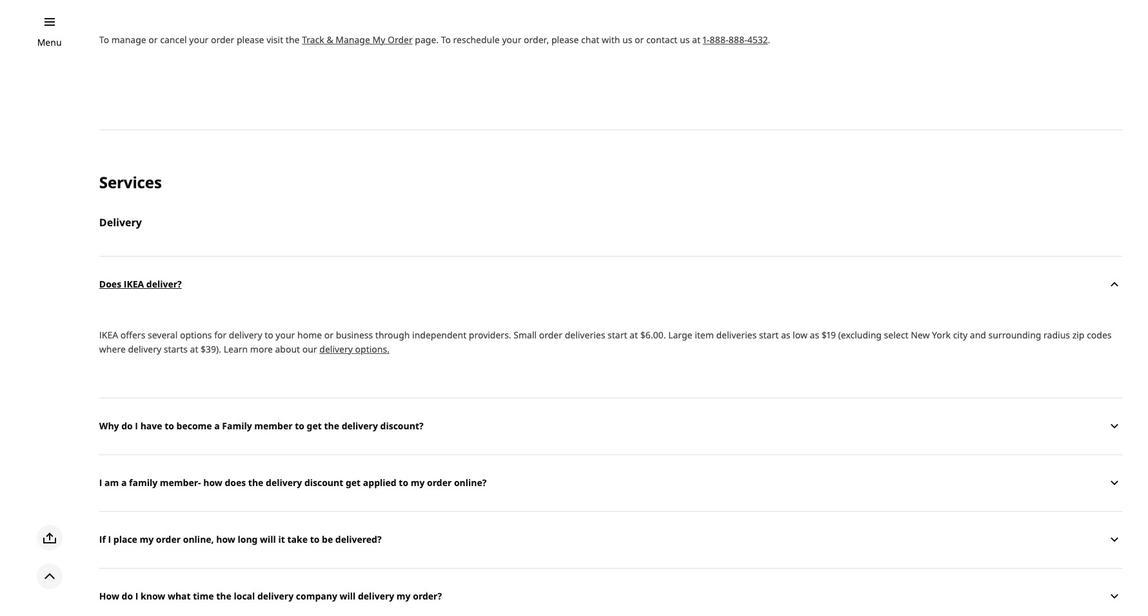 Task type: locate. For each thing, give the bounding box(es) containing it.
888- left .
[[729, 34, 748, 46]]

1 deliveries from the left
[[565, 329, 605, 341]]

with
[[602, 34, 620, 46]]

to right the have
[[165, 420, 174, 432]]

how do i know what time the local delivery company will delivery my order?
[[99, 590, 442, 603]]

how
[[99, 590, 119, 603]]

the right does
[[248, 477, 263, 489]]

small
[[514, 329, 537, 341]]

to right applied
[[399, 477, 408, 489]]

0 horizontal spatial us
[[623, 34, 632, 46]]

deliver?
[[146, 278, 182, 290]]

i inside 'dropdown button'
[[135, 590, 138, 603]]

take
[[287, 534, 308, 546]]

will left it
[[260, 534, 276, 546]]

online?
[[454, 477, 487, 489]]

your left order,
[[502, 34, 522, 46]]

offers
[[121, 329, 145, 341]]

ikea up where
[[99, 329, 118, 341]]

order right 'cancel'
[[211, 34, 234, 46]]

order left the online?
[[427, 477, 452, 489]]

chat
[[581, 34, 600, 46]]

delivery inside i am a family member- how does the delivery discount get applied to my order online? dropdown button
[[266, 477, 302, 489]]

0 vertical spatial ikea
[[124, 278, 144, 290]]

and
[[970, 329, 986, 341]]

0 horizontal spatial at
[[190, 343, 198, 355]]

will right company
[[340, 590, 356, 603]]

$6.00.
[[640, 329, 666, 341]]

or right the home
[[324, 329, 334, 341]]

delivery left order?
[[358, 590, 394, 603]]

manage
[[111, 34, 146, 46]]

delivery left discount
[[266, 477, 302, 489]]

1 start from the left
[[608, 329, 627, 341]]

1-888-888-4532 link
[[703, 34, 768, 46]]

1 vertical spatial will
[[340, 590, 356, 603]]

get left applied
[[346, 477, 361, 489]]

2 vertical spatial my
[[397, 590, 411, 603]]

2 to from the left
[[441, 34, 451, 46]]

0 horizontal spatial please
[[237, 34, 264, 46]]

to left be in the bottom left of the page
[[310, 534, 320, 546]]

manage
[[336, 34, 370, 46]]

delivered?
[[335, 534, 382, 546]]

0 vertical spatial at
[[692, 34, 701, 46]]

why do i have to become a family member to get the delivery discount?
[[99, 420, 424, 432]]

do right how
[[122, 590, 133, 603]]

options
[[180, 329, 212, 341]]

1 horizontal spatial as
[[810, 329, 819, 341]]

order inside ikea offers several options for delivery to your home or business through independent providers. small order deliveries start at $6.00. large item deliveries start as low as $19 (excluding select new york city and surrounding radius zip codes where delivery starts at $39). learn more about our
[[539, 329, 563, 341]]

surrounding
[[989, 329, 1042, 341]]

as left $19
[[810, 329, 819, 341]]

will
[[260, 534, 276, 546], [340, 590, 356, 603]]

2 horizontal spatial or
[[635, 34, 644, 46]]

more
[[250, 343, 273, 355]]

2 888- from the left
[[729, 34, 748, 46]]

0 horizontal spatial a
[[121, 477, 127, 489]]

0 horizontal spatial will
[[260, 534, 276, 546]]

to
[[265, 329, 273, 341], [165, 420, 174, 432], [295, 420, 304, 432], [399, 477, 408, 489], [310, 534, 320, 546]]

does
[[99, 278, 121, 290]]

services
[[99, 172, 162, 193]]

start left $6.00.
[[608, 329, 627, 341]]

a right am at left
[[121, 477, 127, 489]]

1 horizontal spatial start
[[759, 329, 779, 341]]

city
[[953, 329, 968, 341]]

where
[[99, 343, 126, 355]]

2 us from the left
[[680, 34, 690, 46]]

do right the why
[[121, 420, 133, 432]]

as
[[781, 329, 791, 341], [810, 329, 819, 341]]

1 horizontal spatial ikea
[[124, 278, 144, 290]]

0 horizontal spatial deliveries
[[565, 329, 605, 341]]

0 horizontal spatial as
[[781, 329, 791, 341]]

order?
[[413, 590, 442, 603]]

a left "family"
[[214, 420, 220, 432]]

1 vertical spatial ikea
[[99, 329, 118, 341]]

0 vertical spatial how
[[203, 477, 222, 489]]

1 horizontal spatial to
[[441, 34, 451, 46]]

1 vertical spatial get
[[346, 477, 361, 489]]

several
[[148, 329, 178, 341]]

0 vertical spatial get
[[307, 420, 322, 432]]

learn
[[224, 343, 248, 355]]

delivery left discount?
[[342, 420, 378, 432]]

do inside how do i know what time the local delivery company will delivery my order? 'dropdown button'
[[122, 590, 133, 603]]

1 horizontal spatial deliveries
[[716, 329, 757, 341]]

at down "options"
[[190, 343, 198, 355]]

i left know
[[135, 590, 138, 603]]

ikea right does
[[124, 278, 144, 290]]

2 please from the left
[[552, 34, 579, 46]]

family
[[222, 420, 252, 432]]

do inside 'why do i have to become a family member to get the delivery discount?' dropdown button
[[121, 420, 133, 432]]

place
[[113, 534, 137, 546]]

delivery
[[229, 329, 262, 341], [128, 343, 161, 355], [320, 343, 353, 355], [342, 420, 378, 432], [266, 477, 302, 489], [257, 590, 294, 603], [358, 590, 394, 603]]

as left low
[[781, 329, 791, 341]]

do for why
[[121, 420, 133, 432]]

how left does
[[203, 477, 222, 489]]

a
[[214, 420, 220, 432], [121, 477, 127, 489]]

ikea offers several options for delivery to your home or business through independent providers. small order deliveries start at $6.00. large item deliveries start as low as $19 (excluding select new york city and surrounding radius zip codes where delivery starts at $39). learn more about our
[[99, 329, 1112, 355]]

888- left 4532
[[710, 34, 729, 46]]

get
[[307, 420, 322, 432], [346, 477, 361, 489]]

if i place my order online, how long will it take to be delivered?
[[99, 534, 382, 546]]

do
[[121, 420, 133, 432], [122, 590, 133, 603]]

4532
[[748, 34, 768, 46]]

us
[[623, 34, 632, 46], [680, 34, 690, 46]]

start left low
[[759, 329, 779, 341]]

deliveries down does ikea deliver? dropdown button
[[565, 329, 605, 341]]

or
[[149, 34, 158, 46], [635, 34, 644, 46], [324, 329, 334, 341]]

1 horizontal spatial please
[[552, 34, 579, 46]]

my left order?
[[397, 590, 411, 603]]

0 horizontal spatial to
[[99, 34, 109, 46]]

item
[[695, 329, 714, 341]]

to
[[99, 34, 109, 46], [441, 34, 451, 46]]

please left chat
[[552, 34, 579, 46]]

1 horizontal spatial get
[[346, 477, 361, 489]]

1 do from the top
[[121, 420, 133, 432]]

starts
[[164, 343, 188, 355]]

1 vertical spatial at
[[630, 329, 638, 341]]

or left 'cancel'
[[149, 34, 158, 46]]

deliveries
[[565, 329, 605, 341], [716, 329, 757, 341]]

1 vertical spatial do
[[122, 590, 133, 603]]

get right 'member'
[[307, 420, 322, 432]]

1 horizontal spatial will
[[340, 590, 356, 603]]

the right time
[[216, 590, 231, 603]]

please
[[237, 34, 264, 46], [552, 34, 579, 46]]

at
[[692, 34, 701, 46], [630, 329, 638, 341], [190, 343, 198, 355]]

what
[[168, 590, 191, 603]]

please left visit
[[237, 34, 264, 46]]

1 horizontal spatial a
[[214, 420, 220, 432]]

large
[[668, 329, 693, 341]]

our
[[302, 343, 317, 355]]

1 horizontal spatial your
[[276, 329, 295, 341]]

my right place
[[140, 534, 154, 546]]

am
[[105, 477, 119, 489]]

i right if
[[108, 534, 111, 546]]

applied
[[363, 477, 397, 489]]

ikea inside ikea offers several options for delivery to your home or business through independent providers. small order deliveries start at $6.00. large item deliveries start as low as $19 (excluding select new york city and surrounding radius zip codes where delivery starts at $39). learn more about our
[[99, 329, 118, 341]]

1 as from the left
[[781, 329, 791, 341]]

2 vertical spatial at
[[190, 343, 198, 355]]

your up about in the bottom of the page
[[276, 329, 295, 341]]

codes
[[1087, 329, 1112, 341]]

delivery right "local"
[[257, 590, 294, 603]]

to right page.
[[441, 34, 451, 46]]

$19
[[822, 329, 836, 341]]

providers.
[[469, 329, 511, 341]]

contact
[[646, 34, 678, 46]]

0 horizontal spatial start
[[608, 329, 627, 341]]

2 do from the top
[[122, 590, 133, 603]]

order
[[211, 34, 234, 46], [539, 329, 563, 341], [427, 477, 452, 489], [156, 534, 181, 546]]

1 horizontal spatial at
[[630, 329, 638, 341]]

us left 1- at the right of the page
[[680, 34, 690, 46]]

local
[[234, 590, 255, 603]]

i left the have
[[135, 420, 138, 432]]

1 horizontal spatial us
[[680, 34, 690, 46]]

heading
[[99, 0, 1123, 17]]

to up more at the bottom left
[[265, 329, 273, 341]]

be
[[322, 534, 333, 546]]

how left long
[[216, 534, 235, 546]]

0 vertical spatial do
[[121, 420, 133, 432]]

or left contact
[[635, 34, 644, 46]]

at left $6.00.
[[630, 329, 638, 341]]

if
[[99, 534, 106, 546]]

i
[[135, 420, 138, 432], [99, 477, 102, 489], [108, 534, 111, 546], [135, 590, 138, 603]]

start
[[608, 329, 627, 341], [759, 329, 779, 341]]

us right with
[[623, 34, 632, 46]]

track
[[302, 34, 324, 46]]

long
[[238, 534, 258, 546]]

why do i have to become a family member to get the delivery discount? button
[[99, 398, 1123, 455]]

1 888- from the left
[[710, 34, 729, 46]]

1 vertical spatial a
[[121, 477, 127, 489]]

get for applied
[[346, 477, 361, 489]]

0 horizontal spatial ikea
[[99, 329, 118, 341]]

my right applied
[[411, 477, 425, 489]]

2 horizontal spatial at
[[692, 34, 701, 46]]

0 vertical spatial will
[[260, 534, 276, 546]]

your right 'cancel'
[[189, 34, 209, 46]]

1-
[[703, 34, 710, 46]]

get for the
[[307, 420, 322, 432]]

(excluding
[[838, 329, 882, 341]]

to inside i am a family member- how does the delivery discount get applied to my order online? dropdown button
[[399, 477, 408, 489]]

order right small
[[539, 329, 563, 341]]

the inside 'dropdown button'
[[216, 590, 231, 603]]

zip
[[1073, 329, 1085, 341]]

1 horizontal spatial or
[[324, 329, 334, 341]]

how
[[203, 477, 222, 489], [216, 534, 235, 546]]

deliveries right item
[[716, 329, 757, 341]]

888-
[[710, 34, 729, 46], [729, 34, 748, 46]]

to left manage
[[99, 34, 109, 46]]

at left 1- at the right of the page
[[692, 34, 701, 46]]

0 horizontal spatial get
[[307, 420, 322, 432]]

0 vertical spatial a
[[214, 420, 220, 432]]

your
[[189, 34, 209, 46], [502, 34, 522, 46], [276, 329, 295, 341]]

home
[[297, 329, 322, 341]]



Task type: vqa. For each thing, say whether or not it's contained in the screenshot.
The Available related to 9
no



Task type: describe. For each thing, give the bounding box(es) containing it.
delivery options. link
[[320, 343, 390, 355]]

about
[[275, 343, 300, 355]]

the right visit
[[286, 34, 300, 46]]

delivery
[[99, 215, 142, 230]]

i left am at left
[[99, 477, 102, 489]]

york
[[932, 329, 951, 341]]

2 as from the left
[[810, 329, 819, 341]]

will inside 'dropdown button'
[[340, 590, 356, 603]]

do for how
[[122, 590, 133, 603]]

how do i know what time the local delivery company will delivery my order? button
[[99, 568, 1123, 615]]

delivery inside 'why do i have to become a family member to get the delivery discount?' dropdown button
[[342, 420, 378, 432]]

$39).
[[201, 343, 221, 355]]

order
[[388, 34, 413, 46]]

reschedule
[[453, 34, 500, 46]]

it
[[278, 534, 285, 546]]

independent
[[412, 329, 467, 341]]

the up discount
[[324, 420, 339, 432]]

visit
[[267, 34, 283, 46]]

1 us from the left
[[623, 34, 632, 46]]

ikea inside dropdown button
[[124, 278, 144, 290]]

discount?
[[380, 420, 424, 432]]

menu
[[37, 36, 62, 48]]

family
[[129, 477, 158, 489]]

have
[[140, 420, 162, 432]]

track & manage my order link
[[302, 34, 413, 46]]

to right 'member'
[[295, 420, 304, 432]]

page.
[[415, 34, 439, 46]]

delivery options.
[[320, 343, 390, 355]]

member
[[254, 420, 293, 432]]

i am a family member- how does the delivery discount get applied to my order online? button
[[99, 455, 1123, 511]]

1 vertical spatial my
[[140, 534, 154, 546]]

time
[[193, 590, 214, 603]]

or inside ikea offers several options for delivery to your home or business through independent providers. small order deliveries start at $6.00. large item deliveries start as low as $19 (excluding select new york city and surrounding radius zip codes where delivery starts at $39). learn more about our
[[324, 329, 334, 341]]

to manage or cancel your order please visit the track & manage my order page. to reschedule your order, please chat with us or contact us at 1-888-888-4532 .
[[99, 34, 771, 46]]

my inside 'dropdown button'
[[397, 590, 411, 603]]

does
[[225, 477, 246, 489]]

1 vertical spatial how
[[216, 534, 235, 546]]

to inside if i place my order online, how long will it take to be delivered? dropdown button
[[310, 534, 320, 546]]

discount
[[304, 477, 343, 489]]

become
[[176, 420, 212, 432]]

menu button
[[37, 35, 62, 50]]

i am a family member- how does the delivery discount get applied to my order online?
[[99, 477, 487, 489]]

select
[[884, 329, 909, 341]]

order,
[[524, 34, 549, 46]]

0 horizontal spatial your
[[189, 34, 209, 46]]

my
[[373, 34, 385, 46]]

1 to from the left
[[99, 34, 109, 46]]

1 please from the left
[[237, 34, 264, 46]]

does ikea deliver?
[[99, 278, 182, 290]]

0 horizontal spatial or
[[149, 34, 158, 46]]

radius
[[1044, 329, 1070, 341]]

2 horizontal spatial your
[[502, 34, 522, 46]]

rotate 180 image
[[1107, 277, 1123, 292]]

online,
[[183, 534, 214, 546]]

low
[[793, 329, 808, 341]]

&
[[327, 34, 333, 46]]

order left online,
[[156, 534, 181, 546]]

delivery down offers
[[128, 343, 161, 355]]

delivery up learn
[[229, 329, 262, 341]]

new
[[911, 329, 930, 341]]

2 start from the left
[[759, 329, 779, 341]]

will inside dropdown button
[[260, 534, 276, 546]]

business
[[336, 329, 373, 341]]

options.
[[355, 343, 390, 355]]

.
[[768, 34, 771, 46]]

through
[[375, 329, 410, 341]]

to inside ikea offers several options for delivery to your home or business through independent providers. small order deliveries start at $6.00. large item deliveries start as low as $19 (excluding select new york city and surrounding radius zip codes where delivery starts at $39). learn more about our
[[265, 329, 273, 341]]

does ikea deliver? button
[[99, 256, 1123, 313]]

0 vertical spatial my
[[411, 477, 425, 489]]

know
[[141, 590, 165, 603]]

2 deliveries from the left
[[716, 329, 757, 341]]

your inside ikea offers several options for delivery to your home or business through independent providers. small order deliveries start at $6.00. large item deliveries start as low as $19 (excluding select new york city and surrounding radius zip codes where delivery starts at $39). learn more about our
[[276, 329, 295, 341]]

delivery down "business"
[[320, 343, 353, 355]]

why
[[99, 420, 119, 432]]

cancel
[[160, 34, 187, 46]]

if i place my order online, how long will it take to be delivered? button
[[99, 511, 1123, 568]]

company
[[296, 590, 337, 603]]

for
[[214, 329, 227, 341]]

member-
[[160, 477, 201, 489]]



